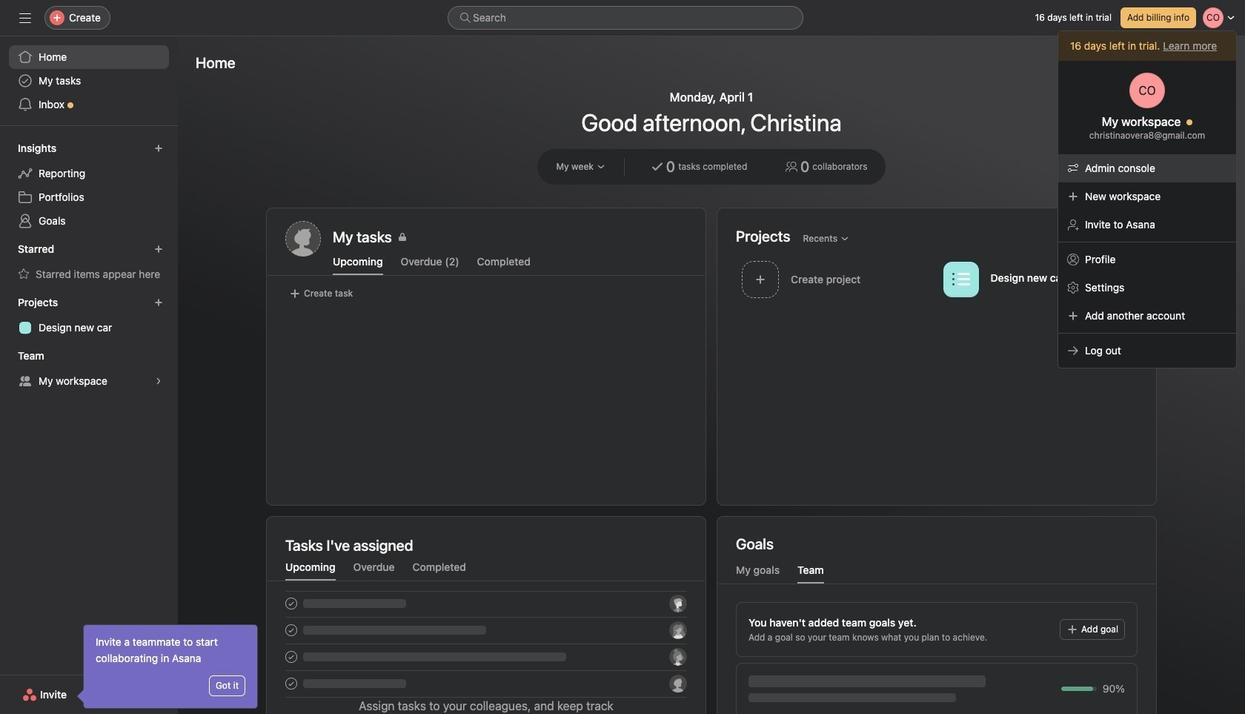 Task type: locate. For each thing, give the bounding box(es) containing it.
see details, my workspace image
[[154, 377, 163, 386]]

list item
[[736, 257, 938, 302]]

list box
[[448, 6, 804, 30]]

tooltip
[[79, 625, 257, 708]]

menu item
[[1059, 154, 1237, 182]]

hide sidebar image
[[19, 12, 31, 24]]



Task type: vqa. For each thing, say whether or not it's contained in the screenshot.
"tooltip"
yes



Task type: describe. For each thing, give the bounding box(es) containing it.
add profile photo image
[[285, 221, 321, 257]]

insights element
[[0, 135, 178, 236]]

projects element
[[0, 289, 178, 343]]

add items to starred image
[[154, 245, 163, 254]]

starred element
[[0, 236, 178, 289]]

teams element
[[0, 343, 178, 396]]

list image
[[952, 270, 970, 288]]

global element
[[0, 36, 178, 125]]

open user profile image
[[1130, 73, 1166, 108]]

new insights image
[[154, 144, 163, 153]]

new project or portfolio image
[[154, 298, 163, 307]]



